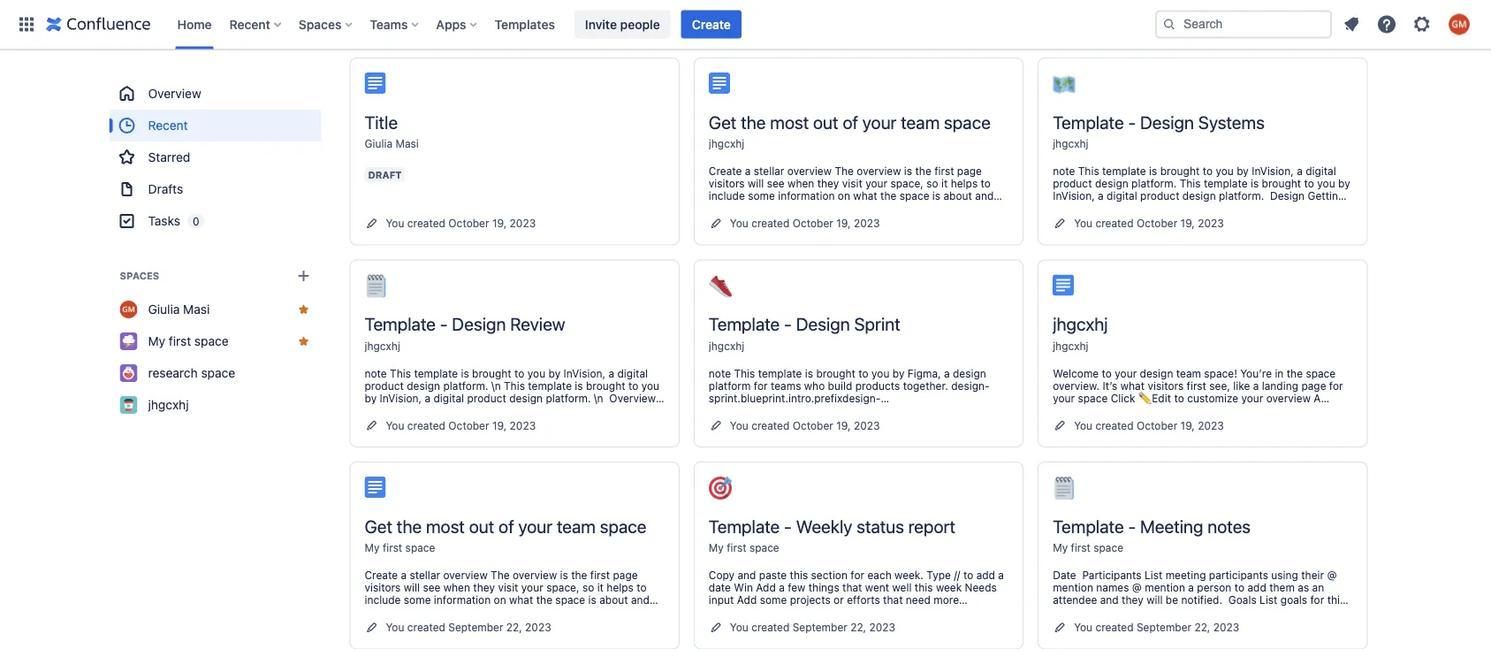 Task type: describe. For each thing, give the bounding box(es) containing it.
22, for status
[[851, 621, 867, 634]]

jhgcxhj jhgcxhj
[[1053, 313, 1109, 352]]

unstar this space image for giulia masi
[[297, 302, 311, 317]]

weekly
[[796, 516, 853, 536]]

22, for out
[[507, 621, 522, 634]]

2023 for get the most out of your team space jhgcxhj
[[854, 217, 880, 229]]

templates link
[[489, 10, 561, 38]]

global element
[[11, 0, 1152, 49]]

jhgcxhj link for template - design sprint
[[709, 340, 745, 352]]

out for get the most out of your team space my first space
[[469, 516, 495, 536]]

2023 for title giulia masi
[[510, 217, 536, 229]]

page image for title
[[365, 73, 386, 94]]

overview link
[[109, 78, 321, 110]]

page image for jhgcxhj
[[1053, 275, 1075, 296]]

:dart: image
[[709, 477, 732, 500]]

template for template - design review
[[365, 313, 436, 334]]

template for template - design sprint
[[709, 313, 780, 334]]

create
[[692, 17, 731, 31]]

search image
[[1163, 17, 1177, 31]]

settings icon image
[[1412, 14, 1433, 35]]

0 horizontal spatial spaces
[[120, 270, 159, 282]]

september for most
[[449, 621, 504, 634]]

you created october 19, 2023 for template - design systems
[[1075, 217, 1225, 229]]

invite
[[585, 17, 617, 31]]

0
[[193, 215, 199, 227]]

19, for get the most out of your team space
[[837, 217, 851, 229]]

space inside get the most out of your team space jhgcxhj
[[944, 111, 991, 132]]

apps button
[[431, 10, 484, 38]]

- for review
[[440, 313, 448, 334]]

page image for get the most out of your team space
[[709, 73, 730, 94]]

october for template - design systems
[[1137, 217, 1178, 229]]

group containing overview
[[109, 78, 321, 237]]

october 27, 2023
[[1137, 15, 1225, 27]]

your for get the most out of your team space jhgcxhj
[[863, 111, 897, 132]]

most for get the most out of your team space jhgcxhj
[[770, 111, 809, 132]]

you created october 19, 2023 for jhgcxhj
[[1075, 419, 1225, 432]]

my inside 'template - weekly status report my first space'
[[709, 542, 724, 554]]

template - design review jhgcxhj
[[365, 313, 566, 352]]

title
[[365, 111, 398, 132]]

october for get the most out of your team space
[[793, 217, 834, 229]]

you created september 22, 2023 for weekly
[[730, 621, 896, 634]]

2023 for template - design systems jhgcxhj
[[1198, 217, 1225, 229]]

get the most out of your team space jhgcxhj
[[709, 111, 991, 150]]

design for systems
[[1141, 111, 1195, 132]]

apps
[[436, 17, 466, 31]]

created for template - meeting notes my first space
[[1096, 621, 1134, 634]]

jhgcxhj link for template - design review
[[365, 340, 400, 352]]

title giulia masi
[[365, 111, 419, 150]]

- for status
[[784, 516, 792, 536]]

you created september 22, 2023 for meeting
[[1075, 621, 1240, 634]]

starred
[[148, 150, 190, 164]]

:dart: image
[[709, 477, 732, 500]]

created for title giulia masi
[[407, 217, 446, 229]]

recent button
[[224, 10, 288, 38]]

invite people
[[585, 17, 660, 31]]

page image for get
[[365, 477, 386, 498]]

19, for template - design systems
[[1181, 217, 1195, 229]]

design for review
[[452, 313, 506, 334]]

my first space
[[148, 334, 229, 348]]

hour
[[456, 15, 479, 27]]

your profile and preferences image
[[1449, 14, 1471, 35]]

created for template - design sprint jhgcxhj
[[752, 419, 790, 432]]

created for get the most out of your team space jhgcxhj
[[752, 217, 790, 229]]

september for meeting
[[1137, 621, 1192, 634]]

19, for jhgcxhj
[[1181, 419, 1195, 432]]

systems
[[1199, 111, 1265, 132]]

jhgcxhj inside get the most out of your team space jhgcxhj
[[709, 138, 745, 150]]

jhgcxhj inside template - design sprint jhgcxhj
[[709, 340, 745, 352]]

my inside get the most out of your team space my first space
[[365, 542, 380, 554]]

created for template - weekly status report my first space
[[752, 621, 790, 634]]

you created september 22, 2023 for most
[[386, 621, 551, 634]]

status
[[857, 516, 905, 536]]

template for template - design systems
[[1053, 111, 1124, 132]]

you for template - design review jhgcxhj
[[386, 419, 405, 432]]

of for get the most out of your team space my first space
[[499, 516, 514, 536]]

- for systems
[[1129, 111, 1136, 132]]

1 vertical spatial masi
[[183, 302, 210, 317]]

jhgcxhj inside template - design systems jhgcxhj
[[1053, 138, 1089, 150]]

first inside 'template - weekly status report my first space'
[[727, 542, 747, 554]]

meeting
[[1141, 516, 1204, 536]]

1 vertical spatial giulia
[[148, 302, 180, 317]]

jhgcxhj link for template - design systems
[[1053, 138, 1089, 150]]

space inside template - meeting notes my first space
[[1094, 542, 1124, 554]]

you created october 19, 2023 for get the most out of your team space
[[730, 217, 880, 229]]

you for get the most out of your team space jhgcxhj
[[730, 217, 749, 229]]

drafts link
[[109, 173, 321, 205]]

created for jhgcxhj jhgcxhj
[[1096, 419, 1134, 432]]

my inside template - meeting notes my first space
[[1053, 542, 1068, 554]]

templates
[[495, 17, 555, 31]]

created for get the most out of your team space my first space
[[407, 621, 446, 634]]

team for get the most out of your team space my first space
[[557, 516, 596, 536]]

the for get the most out of your team space jhgcxhj
[[741, 111, 766, 132]]

help icon image
[[1377, 14, 1398, 35]]



Task type: locate. For each thing, give the bounding box(es) containing it.
drafts
[[148, 182, 183, 196]]

team inside get the most out of your team space jhgcxhj
[[901, 111, 940, 132]]

you created september 22, 2023
[[386, 621, 551, 634], [730, 621, 896, 634], [1075, 621, 1240, 634]]

0 horizontal spatial design
[[452, 313, 506, 334]]

you created
[[730, 15, 793, 27]]

you for template - design sprint jhgcxhj
[[730, 419, 749, 432]]

you for jhgcxhj jhgcxhj
[[1075, 419, 1093, 432]]

recent inside recent "dropdown button"
[[230, 17, 270, 31]]

template - weekly status report my first space
[[709, 516, 956, 554]]

space
[[944, 111, 991, 132], [194, 334, 229, 348], [201, 366, 235, 380], [600, 516, 647, 536], [406, 542, 435, 554], [750, 542, 780, 554], [1094, 542, 1124, 554]]

- inside template - design sprint jhgcxhj
[[784, 313, 792, 334]]

masi down title at top
[[396, 138, 419, 150]]

teams
[[370, 17, 408, 31]]

get inside get the most out of your team space my first space
[[365, 516, 393, 536]]

giulia up my first space
[[148, 302, 180, 317]]

out inside get the most out of your team space my first space
[[469, 516, 495, 536]]

most inside get the most out of your team space my first space
[[426, 516, 465, 536]]

0 horizontal spatial get
[[365, 516, 393, 536]]

you for template - weekly status report my first space
[[730, 621, 749, 634]]

:notepad_spiral: image
[[1053, 477, 1076, 500], [1053, 477, 1076, 500]]

0 vertical spatial team
[[901, 111, 940, 132]]

- inside 'template - weekly status report my first space'
[[784, 516, 792, 536]]

-
[[1129, 111, 1136, 132], [440, 313, 448, 334], [784, 313, 792, 334], [784, 516, 792, 536], [1129, 516, 1136, 536]]

home link
[[172, 10, 217, 38]]

get
[[709, 111, 737, 132], [365, 516, 393, 536]]

overview
[[148, 86, 201, 101]]

- for notes
[[1129, 516, 1136, 536]]

19,
[[492, 217, 507, 229], [837, 217, 851, 229], [1181, 217, 1195, 229], [492, 419, 507, 432], [837, 419, 851, 432], [1181, 419, 1195, 432]]

template - design sprint jhgcxhj
[[709, 313, 901, 352]]

2023
[[1198, 15, 1225, 27], [510, 217, 536, 229], [854, 217, 880, 229], [1198, 217, 1225, 229], [510, 419, 536, 432], [854, 419, 880, 432], [1198, 419, 1225, 432], [525, 621, 551, 634], [870, 621, 896, 634], [1214, 621, 1240, 634]]

1 vertical spatial of
[[499, 516, 514, 536]]

- for sprint
[[784, 313, 792, 334]]

people
[[620, 17, 660, 31]]

:map: image
[[1053, 73, 1076, 95], [1053, 73, 1076, 95]]

design left the review
[[452, 313, 506, 334]]

Search field
[[1156, 10, 1333, 38]]

1 vertical spatial giulia masi link
[[109, 294, 321, 325]]

you created 1 hour ago
[[386, 15, 501, 27]]

created for template - design systems jhgcxhj
[[1096, 217, 1134, 229]]

0 horizontal spatial your
[[519, 516, 553, 536]]

2 you created september 22, 2023 from the left
[[730, 621, 896, 634]]

2 22, from the left
[[851, 621, 867, 634]]

get the most out of your team space my first space
[[365, 516, 647, 554]]

1 horizontal spatial spaces
[[299, 17, 342, 31]]

page image
[[709, 73, 730, 94], [1053, 275, 1075, 296]]

jhgcxhj
[[709, 138, 745, 150], [1053, 138, 1089, 150], [1053, 313, 1109, 334], [365, 340, 400, 352], [709, 340, 745, 352], [1053, 340, 1089, 352], [148, 397, 189, 412]]

draft
[[368, 169, 402, 180]]

22, for notes
[[1195, 621, 1211, 634]]

page image down create link
[[709, 73, 730, 94]]

0 horizontal spatial giulia
[[148, 302, 180, 317]]

home
[[177, 17, 212, 31]]

get for get the most out of your team space jhgcxhj
[[709, 111, 737, 132]]

0 horizontal spatial team
[[557, 516, 596, 536]]

spaces
[[299, 17, 342, 31], [120, 270, 159, 282]]

1 horizontal spatial 22,
[[851, 621, 867, 634]]

template inside 'template - weekly status report my first space'
[[709, 516, 780, 536]]

you for title giulia masi
[[386, 217, 405, 229]]

out for get the most out of your team space jhgcxhj
[[814, 111, 839, 132]]

my first space link for template - weekly status report
[[709, 542, 780, 554]]

your
[[863, 111, 897, 132], [519, 516, 553, 536]]

banner containing home
[[0, 0, 1492, 50]]

1 vertical spatial spaces
[[120, 270, 159, 282]]

1 horizontal spatial you created september 22, 2023
[[730, 621, 896, 634]]

1 horizontal spatial get
[[709, 111, 737, 132]]

jhgcxhj link
[[709, 138, 745, 150], [1053, 138, 1089, 150], [365, 340, 400, 352], [709, 340, 745, 352], [1053, 340, 1089, 352], [109, 389, 321, 421]]

starred link
[[109, 141, 321, 173]]

1 unstar this space image from the top
[[297, 302, 311, 317]]

giulia
[[365, 138, 393, 150], [148, 302, 180, 317]]

0 horizontal spatial you created september 22, 2023
[[386, 621, 551, 634]]

template for template - meeting notes
[[1053, 516, 1124, 536]]

first inside template - meeting notes my first space
[[1071, 542, 1091, 554]]

design inside template - design systems jhgcxhj
[[1141, 111, 1195, 132]]

october for template - design review
[[449, 419, 489, 432]]

masi up my first space
[[183, 302, 210, 317]]

3 september from the left
[[1137, 621, 1192, 634]]

0 horizontal spatial out
[[469, 516, 495, 536]]

- inside template - design systems jhgcxhj
[[1129, 111, 1136, 132]]

most inside get the most out of your team space jhgcxhj
[[770, 111, 809, 132]]

get for get the most out of your team space my first space
[[365, 516, 393, 536]]

jhgcxhj link for jhgcxhj
[[1053, 340, 1089, 352]]

october
[[1137, 15, 1178, 27], [449, 217, 489, 229], [793, 217, 834, 229], [1137, 217, 1178, 229], [449, 419, 489, 432], [793, 419, 834, 432], [1137, 419, 1178, 432]]

ago
[[482, 15, 501, 27]]

1 horizontal spatial recent
[[230, 17, 270, 31]]

spaces right recent "dropdown button"
[[299, 17, 342, 31]]

1 horizontal spatial team
[[901, 111, 940, 132]]

notification icon image
[[1341, 14, 1363, 35]]

september
[[449, 621, 504, 634], [793, 621, 848, 634], [1137, 621, 1192, 634]]

0 horizontal spatial giulia masi link
[[109, 294, 321, 325]]

group
[[109, 78, 321, 237]]

space inside 'template - weekly status report my first space'
[[750, 542, 780, 554]]

create a space image
[[293, 265, 314, 286]]

2023 for template - design sprint jhgcxhj
[[854, 419, 880, 432]]

masi
[[396, 138, 419, 150], [183, 302, 210, 317]]

2 horizontal spatial 22,
[[1195, 621, 1211, 634]]

1 vertical spatial team
[[557, 516, 596, 536]]

most
[[770, 111, 809, 132], [426, 516, 465, 536]]

1 horizontal spatial your
[[863, 111, 897, 132]]

1 vertical spatial out
[[469, 516, 495, 536]]

template
[[1053, 111, 1124, 132], [365, 313, 436, 334], [709, 313, 780, 334], [709, 516, 780, 536], [1053, 516, 1124, 536]]

out inside get the most out of your team space jhgcxhj
[[814, 111, 839, 132]]

jhgcxhj inside template - design review jhgcxhj
[[365, 340, 400, 352]]

2 horizontal spatial design
[[1141, 111, 1195, 132]]

giulia down title at top
[[365, 138, 393, 150]]

out
[[814, 111, 839, 132], [469, 516, 495, 536]]

masi inside the title giulia masi
[[396, 138, 419, 150]]

report
[[909, 516, 956, 536]]

unstar this space image
[[297, 302, 311, 317], [297, 334, 311, 348]]

my first space link
[[109, 325, 321, 357], [365, 542, 435, 554], [709, 542, 780, 554], [1053, 542, 1124, 554]]

1 horizontal spatial of
[[843, 111, 859, 132]]

22,
[[507, 621, 522, 634], [851, 621, 867, 634], [1195, 621, 1211, 634]]

confluence image
[[46, 14, 151, 35], [46, 14, 151, 35]]

19, for template - design review
[[492, 419, 507, 432]]

0 vertical spatial recent
[[230, 17, 270, 31]]

your for get the most out of your team space my first space
[[519, 516, 553, 536]]

team for get the most out of your team space jhgcxhj
[[901, 111, 940, 132]]

1 vertical spatial page image
[[1053, 275, 1075, 296]]

0 vertical spatial of
[[843, 111, 859, 132]]

you created october 19, 2023
[[386, 217, 536, 229], [730, 217, 880, 229], [1075, 217, 1225, 229], [386, 419, 536, 432], [730, 419, 880, 432], [1075, 419, 1225, 432]]

first inside get the most out of your team space my first space
[[383, 542, 403, 554]]

2023 for jhgcxhj jhgcxhj
[[1198, 419, 1225, 432]]

1 horizontal spatial masi
[[396, 138, 419, 150]]

giulia masi
[[148, 302, 210, 317]]

1 horizontal spatial giulia masi link
[[365, 138, 419, 150]]

template inside template - design sprint jhgcxhj
[[709, 313, 780, 334]]

0 horizontal spatial most
[[426, 516, 465, 536]]

you created october 19, 2023 for template - design review
[[386, 419, 536, 432]]

:athletic_shoe: image
[[709, 275, 732, 298], [709, 275, 732, 298]]

research space link
[[109, 357, 321, 389]]

first
[[169, 334, 191, 348], [383, 542, 403, 554], [727, 542, 747, 554], [1071, 542, 1091, 554]]

the inside get the most out of your team space my first space
[[397, 516, 422, 536]]

2 horizontal spatial september
[[1137, 621, 1192, 634]]

october for title
[[449, 217, 489, 229]]

1 horizontal spatial design
[[796, 313, 850, 334]]

19, for title
[[492, 217, 507, 229]]

1 vertical spatial recent
[[148, 118, 188, 133]]

you for get the most out of your team space my first space
[[386, 621, 405, 634]]

giulia masi link
[[365, 138, 419, 150], [109, 294, 321, 325]]

you for template - meeting notes my first space
[[1075, 621, 1093, 634]]

1 horizontal spatial the
[[741, 111, 766, 132]]

1 vertical spatial the
[[397, 516, 422, 536]]

0 vertical spatial most
[[770, 111, 809, 132]]

october for jhgcxhj
[[1137, 419, 1178, 432]]

giulia masi link up my first space
[[109, 294, 321, 325]]

1 horizontal spatial september
[[793, 621, 848, 634]]

most for get the most out of your team space my first space
[[426, 516, 465, 536]]

19, for template - design sprint
[[837, 419, 851, 432]]

spaces button
[[293, 10, 359, 38]]

27,
[[1181, 15, 1195, 27]]

get inside get the most out of your team space jhgcxhj
[[709, 111, 737, 132]]

of for get the most out of your team space jhgcxhj
[[843, 111, 859, 132]]

1 you created september 22, 2023 from the left
[[386, 621, 551, 634]]

page image
[[365, 73, 386, 94], [365, 477, 386, 498]]

design
[[1141, 111, 1195, 132], [452, 313, 506, 334], [796, 313, 850, 334]]

template - design systems jhgcxhj
[[1053, 111, 1265, 150]]

1 vertical spatial unstar this space image
[[297, 334, 311, 348]]

my first space link for template - meeting notes
[[1053, 542, 1124, 554]]

1 september from the left
[[449, 621, 504, 634]]

1 vertical spatial most
[[426, 516, 465, 536]]

recent right home
[[230, 17, 270, 31]]

design left systems
[[1141, 111, 1195, 132]]

page image up the jhgcxhj jhgcxhj at right
[[1053, 275, 1075, 296]]

of inside get the most out of your team space my first space
[[499, 516, 514, 536]]

1 horizontal spatial most
[[770, 111, 809, 132]]

1 vertical spatial page image
[[365, 477, 386, 498]]

0 vertical spatial your
[[863, 111, 897, 132]]

0 horizontal spatial september
[[449, 621, 504, 634]]

0 horizontal spatial masi
[[183, 302, 210, 317]]

unstar this space image for my first space
[[297, 334, 311, 348]]

2 september from the left
[[793, 621, 848, 634]]

october for template - design sprint
[[793, 419, 834, 432]]

0 vertical spatial out
[[814, 111, 839, 132]]

0 vertical spatial the
[[741, 111, 766, 132]]

template inside template - meeting notes my first space
[[1053, 516, 1124, 536]]

2023 for template - meeting notes my first space
[[1214, 621, 1240, 634]]

0 horizontal spatial recent
[[148, 118, 188, 133]]

the
[[741, 111, 766, 132], [397, 516, 422, 536]]

giulia masi link down title at top
[[365, 138, 419, 150]]

spaces up giulia masi
[[120, 270, 159, 282]]

0 vertical spatial giulia
[[365, 138, 393, 150]]

0 horizontal spatial of
[[499, 516, 514, 536]]

review
[[510, 313, 566, 334]]

0 vertical spatial masi
[[396, 138, 419, 150]]

unstar this space image inside giulia masi link
[[297, 302, 311, 317]]

of
[[843, 111, 859, 132], [499, 516, 514, 536]]

1 vertical spatial get
[[365, 516, 393, 536]]

2 unstar this space image from the top
[[297, 334, 311, 348]]

1
[[449, 15, 454, 27]]

1 horizontal spatial giulia
[[365, 138, 393, 150]]

- inside template - design review jhgcxhj
[[440, 313, 448, 334]]

template inside template - design review jhgcxhj
[[365, 313, 436, 334]]

recent link
[[109, 110, 321, 141]]

1 horizontal spatial page image
[[1053, 275, 1075, 296]]

you created october 19, 2023 for template - design sprint
[[730, 419, 880, 432]]

design left sprint
[[796, 313, 850, 334]]

2 horizontal spatial you created september 22, 2023
[[1075, 621, 1240, 634]]

2023 for template - design review jhgcxhj
[[510, 419, 536, 432]]

recent inside recent link
[[148, 118, 188, 133]]

september for weekly
[[793, 621, 848, 634]]

0 horizontal spatial the
[[397, 516, 422, 536]]

1 22, from the left
[[507, 621, 522, 634]]

recent up starred
[[148, 118, 188, 133]]

teams button
[[365, 10, 426, 38]]

2023 for get the most out of your team space my first space
[[525, 621, 551, 634]]

- inside template - meeting notes my first space
[[1129, 516, 1136, 536]]

template - meeting notes my first space
[[1053, 516, 1251, 554]]

team
[[901, 111, 940, 132], [557, 516, 596, 536]]

create link
[[682, 10, 742, 38]]

sprint
[[855, 313, 901, 334]]

tasks
[[148, 214, 180, 228]]

0 vertical spatial unstar this space image
[[297, 302, 311, 317]]

you for template - design systems jhgcxhj
[[1075, 217, 1093, 229]]

the for get the most out of your team space my first space
[[397, 516, 422, 536]]

design for sprint
[[796, 313, 850, 334]]

recent
[[230, 17, 270, 31], [148, 118, 188, 133]]

created
[[407, 15, 446, 27], [752, 15, 790, 27], [407, 217, 446, 229], [752, 217, 790, 229], [1096, 217, 1134, 229], [407, 419, 446, 432], [752, 419, 790, 432], [1096, 419, 1134, 432], [407, 621, 446, 634], [752, 621, 790, 634], [1096, 621, 1134, 634]]

0 vertical spatial giulia masi link
[[365, 138, 419, 150]]

design inside template - design sprint jhgcxhj
[[796, 313, 850, 334]]

the inside get the most out of your team space jhgcxhj
[[741, 111, 766, 132]]

you created october 19, 2023 for title
[[386, 217, 536, 229]]

giulia inside the title giulia masi
[[365, 138, 393, 150]]

0 vertical spatial get
[[709, 111, 737, 132]]

banner
[[0, 0, 1492, 50]]

your inside get the most out of your team space jhgcxhj
[[863, 111, 897, 132]]

0 vertical spatial spaces
[[299, 17, 342, 31]]

0 horizontal spatial page image
[[709, 73, 730, 94]]

jhgcxhj link for get the most out of your team space
[[709, 138, 745, 150]]

notes
[[1208, 516, 1251, 536]]

my
[[148, 334, 165, 348], [365, 542, 380, 554], [709, 542, 724, 554], [1053, 542, 1068, 554]]

0 vertical spatial page image
[[365, 73, 386, 94]]

appswitcher icon image
[[16, 14, 37, 35]]

team inside get the most out of your team space my first space
[[557, 516, 596, 536]]

0 vertical spatial page image
[[709, 73, 730, 94]]

1 page image from the top
[[365, 73, 386, 94]]

:notepad_spiral: image
[[365, 275, 388, 298], [365, 275, 388, 298]]

created for template - design review jhgcxhj
[[407, 419, 446, 432]]

you
[[386, 15, 405, 27], [730, 15, 749, 27], [386, 217, 405, 229], [730, 217, 749, 229], [1075, 217, 1093, 229], [386, 419, 405, 432], [730, 419, 749, 432], [1075, 419, 1093, 432], [386, 621, 405, 634], [730, 621, 749, 634], [1075, 621, 1093, 634]]

0 horizontal spatial 22,
[[507, 621, 522, 634]]

invite people button
[[575, 10, 671, 38]]

1 vertical spatial your
[[519, 516, 553, 536]]

1 horizontal spatial out
[[814, 111, 839, 132]]

template for template - weekly status report
[[709, 516, 780, 536]]

of inside get the most out of your team space jhgcxhj
[[843, 111, 859, 132]]

jhgcxhj inside the jhgcxhj jhgcxhj
[[1053, 340, 1089, 352]]

my first space link for get the most out of your team space
[[365, 542, 435, 554]]

design inside template - design review jhgcxhj
[[452, 313, 506, 334]]

template inside template - design systems jhgcxhj
[[1053, 111, 1124, 132]]

your inside get the most out of your team space my first space
[[519, 516, 553, 536]]

2 page image from the top
[[365, 477, 386, 498]]

spaces inside spaces popup button
[[299, 17, 342, 31]]

3 22, from the left
[[1195, 621, 1211, 634]]

2023 for template - weekly status report my first space
[[870, 621, 896, 634]]

3 you created september 22, 2023 from the left
[[1075, 621, 1240, 634]]

research
[[148, 366, 198, 380]]

research space
[[148, 366, 235, 380]]



Task type: vqa. For each thing, say whether or not it's contained in the screenshot.
the to the bottom
yes



